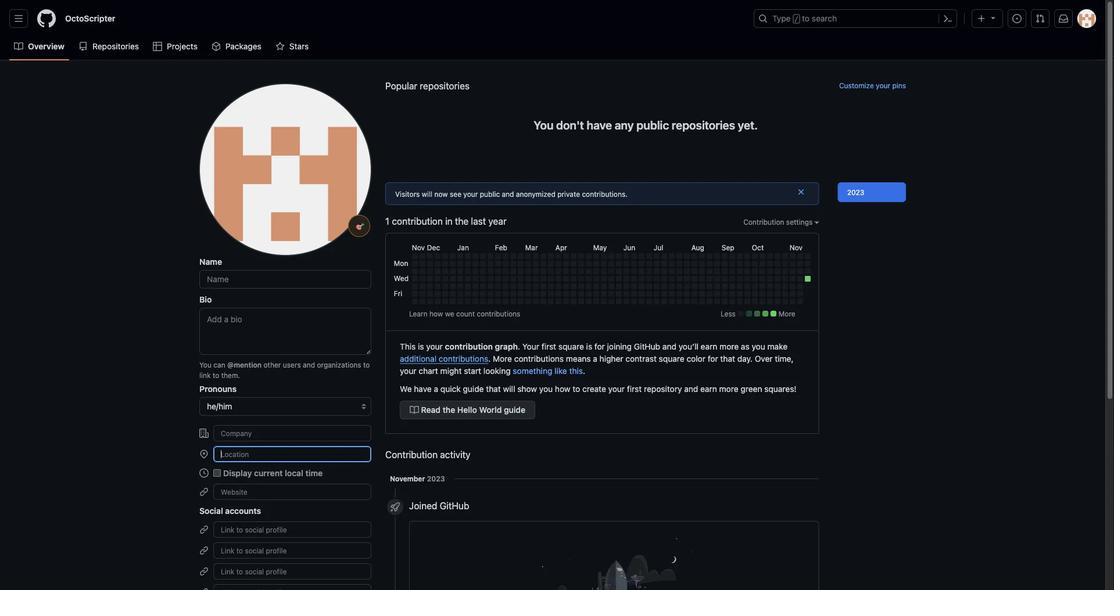 Task type: vqa. For each thing, say whether or not it's contained in the screenshot.
and in other users and organizations to link to them.
yes



Task type: describe. For each thing, give the bounding box(es) containing it.
2 is from the left
[[587, 342, 593, 352]]

visitors will now see your public and anonymized private contributions.
[[396, 190, 628, 198]]

will inside "alert"
[[422, 190, 433, 198]]

Display current local time checkbox
[[213, 470, 221, 478]]

make
[[768, 342, 788, 352]]

overview
[[28, 42, 65, 51]]

book image
[[410, 406, 419, 415]]

contribution for contribution activity
[[386, 450, 438, 461]]

search
[[812, 14, 838, 23]]

type / to search
[[773, 14, 838, 23]]

1 vertical spatial repositories
[[672, 118, 736, 132]]

clock image
[[200, 469, 209, 478]]

mar
[[526, 244, 538, 252]]

1 horizontal spatial how
[[555, 384, 571, 394]]

learn how we count contributions
[[409, 310, 521, 318]]

dismiss this notice image
[[797, 188, 807, 197]]

create
[[583, 384, 607, 394]]

this is your contribution graph . your first square is for joining github and you'll earn more as you make additional contributions
[[400, 342, 788, 364]]

in
[[446, 216, 453, 227]]

Company field
[[213, 426, 372, 442]]

name
[[200, 257, 222, 267]]

github inside this is your contribution graph . your first square is for joining github and you'll earn more as you make additional contributions
[[634, 342, 661, 352]]

@mention
[[227, 361, 262, 369]]

we
[[400, 384, 412, 394]]

higher
[[600, 354, 624, 364]]

november 2023
[[390, 475, 445, 483]]

chart
[[419, 366, 438, 376]]

to left create
[[573, 384, 581, 394]]

issue opened image
[[1013, 14, 1023, 23]]

contribution settings
[[744, 218, 815, 226]]

we
[[445, 310, 455, 318]]

Website field
[[213, 485, 372, 501]]

command palette image
[[944, 14, 953, 23]]

1
[[386, 216, 390, 227]]

november
[[390, 475, 425, 483]]

additional contributions link
[[400, 354, 489, 364]]

other users and organizations to link to them.
[[200, 361, 370, 380]]

1 vertical spatial a
[[434, 384, 439, 394]]

less
[[721, 310, 736, 318]]

now
[[435, 190, 448, 198]]

dec
[[427, 244, 440, 252]]

0 vertical spatial the
[[455, 216, 469, 227]]

yet.
[[738, 118, 758, 132]]

green
[[741, 384, 763, 394]]

visitors will now see your public and anonymized private contributions. alert
[[386, 183, 820, 205]]

🎯 button
[[354, 220, 365, 232]]

popular
[[386, 81, 418, 92]]

customize your pins
[[840, 81, 907, 90]]

you can @mention
[[200, 361, 262, 369]]

like
[[555, 366, 568, 376]]

graph
[[495, 342, 518, 352]]

1       contribution         in the last year
[[386, 216, 507, 227]]

jun
[[624, 244, 636, 252]]

something
[[513, 366, 553, 376]]

any
[[615, 118, 634, 132]]

pronouns
[[200, 384, 237, 394]]

link image
[[200, 488, 209, 497]]

to right organizations
[[363, 361, 370, 369]]

0 vertical spatial contribution
[[392, 216, 443, 227]]

day.
[[738, 354, 753, 364]]

jul
[[654, 244, 664, 252]]

3 link to social profile text field from the top
[[213, 585, 372, 591]]

last
[[471, 216, 486, 227]]

stars
[[290, 42, 309, 51]]

2023 link
[[839, 183, 907, 202]]

0 horizontal spatial that
[[486, 384, 501, 394]]

bio
[[200, 295, 212, 304]]

you for you can @mention
[[200, 361, 212, 369]]

you inside this is your contribution graph . your first square is for joining github and you'll earn more as you make additional contributions
[[752, 342, 766, 352]]

you'll
[[679, 342, 699, 352]]

world
[[480, 406, 502, 415]]

link
[[200, 372, 211, 380]]

contribution activity
[[386, 450, 471, 461]]

something like this .
[[513, 366, 586, 376]]

visitors
[[396, 190, 420, 198]]

nov for nov
[[790, 244, 803, 252]]

hello
[[458, 406, 477, 415]]

settings
[[787, 218, 813, 226]]

table image
[[153, 42, 162, 51]]

jan
[[458, 244, 469, 252]]

social account image for 1st link to social profile text box from the bottom of the page
[[200, 589, 209, 591]]

looking
[[484, 366, 511, 376]]

joined github! image
[[469, 532, 760, 591]]

learn
[[409, 310, 428, 318]]

sep
[[722, 244, 735, 252]]

repositories
[[92, 42, 139, 51]]

this
[[570, 366, 583, 376]]

pins
[[893, 81, 907, 90]]

notifications image
[[1060, 14, 1069, 23]]

joined github
[[409, 501, 470, 512]]

1 is from the left
[[418, 342, 424, 352]]

git pull request image
[[1036, 14, 1046, 23]]

social account image for third link to social profile text box from the bottom of the page
[[200, 526, 209, 535]]

contributions right 'count'
[[477, 310, 521, 318]]

and inside this is your contribution graph . your first square is for joining github and you'll earn more as you make additional contributions
[[663, 342, 677, 352]]

oct
[[753, 244, 764, 252]]

local
[[285, 469, 304, 478]]

a inside . more contributions means a higher contrast square color for that day. over time, your chart might start looking
[[593, 354, 598, 364]]

overview link
[[9, 38, 69, 55]]

contributions inside . more contributions means a higher contrast square color for that day. over time, your chart might start looking
[[515, 354, 564, 364]]

display current local time
[[223, 469, 323, 478]]

accounts
[[225, 507, 261, 516]]

current
[[254, 469, 283, 478]]

your right create
[[609, 384, 625, 394]]

octoscripter
[[65, 14, 115, 23]]

stars link
[[271, 38, 314, 55]]

1 vertical spatial more
[[720, 384, 739, 394]]



Task type: locate. For each thing, give the bounding box(es) containing it.
may
[[594, 244, 607, 252]]

contrast
[[626, 354, 657, 364]]

we have a quick guide that will show you how to create your first repository and earn more green squares!
[[400, 384, 797, 394]]

0 horizontal spatial 2023
[[427, 475, 445, 483]]

quick
[[441, 384, 461, 394]]

0 vertical spatial social account image
[[200, 526, 209, 535]]

and left anonymized
[[502, 190, 514, 198]]

grid containing nov
[[393, 241, 813, 307]]

nov down settings
[[790, 244, 803, 252]]

contribution up november on the left bottom of the page
[[386, 450, 438, 461]]

and left you'll
[[663, 342, 677, 352]]

1 vertical spatial earn
[[701, 384, 718, 394]]

contribution
[[392, 216, 443, 227], [445, 342, 493, 352]]

will left the show
[[503, 384, 516, 394]]

1 vertical spatial more
[[493, 354, 512, 364]]

nov
[[412, 244, 425, 252], [790, 244, 803, 252]]

0 vertical spatial github
[[634, 342, 661, 352]]

other
[[264, 361, 281, 369]]

package image
[[212, 42, 221, 51]]

as
[[742, 342, 750, 352]]

2023 down the contribution activity
[[427, 475, 445, 483]]

guide right world at the bottom left
[[504, 406, 526, 415]]

repo image
[[79, 42, 88, 51]]

1 horizontal spatial contribution
[[744, 218, 785, 226]]

homepage image
[[37, 9, 56, 28]]

1 vertical spatial for
[[708, 354, 719, 364]]

your right the see
[[464, 190, 478, 198]]

guide for world
[[504, 406, 526, 415]]

repositories right popular
[[420, 81, 470, 92]]

earn down color
[[701, 384, 718, 394]]

github
[[634, 342, 661, 352], [440, 501, 470, 512]]

fri
[[394, 290, 403, 298]]

you don't have any public repositories yet.
[[534, 118, 758, 132]]

0 vertical spatial contribution
[[744, 218, 785, 226]]

nov for nov dec
[[412, 244, 425, 252]]

1 horizontal spatial is
[[587, 342, 593, 352]]

time,
[[776, 354, 794, 364]]

link to social profile text field up link to social profile text field
[[213, 543, 372, 560]]

Location field
[[213, 447, 372, 463]]

github up contrast
[[634, 342, 661, 352]]

something like this button
[[513, 365, 583, 377]]

1 vertical spatial first
[[628, 384, 642, 394]]

change your avatar image
[[200, 84, 372, 256]]

contributions up something
[[515, 354, 564, 364]]

your inside . more contributions means a higher contrast square color for that day. over time, your chart might start looking
[[400, 366, 417, 376]]

0 vertical spatial a
[[593, 354, 598, 364]]

contribution up oct
[[744, 218, 785, 226]]

joining
[[608, 342, 632, 352]]

2 earn from the top
[[701, 384, 718, 394]]

more
[[779, 310, 796, 318], [493, 354, 512, 364]]

1 horizontal spatial will
[[503, 384, 516, 394]]

2 social account image from the top
[[200, 568, 209, 577]]

earn inside this is your contribution graph . your first square is for joining github and you'll earn more as you make additional contributions
[[701, 342, 718, 352]]

0 horizontal spatial you
[[200, 361, 212, 369]]

1 vertical spatial you
[[200, 361, 212, 369]]

more left green
[[720, 384, 739, 394]]

0 vertical spatial you
[[534, 118, 554, 132]]

and right users
[[303, 361, 315, 369]]

1 horizontal spatial public
[[637, 118, 670, 132]]

a left higher
[[593, 354, 598, 364]]

2023 inside "2023" link
[[848, 188, 865, 197]]

2023 right dismiss this notice icon
[[848, 188, 865, 197]]

. left your
[[518, 342, 521, 352]]

cell
[[412, 254, 418, 259], [420, 254, 426, 259], [427, 254, 433, 259], [435, 254, 441, 259], [443, 254, 448, 259], [450, 254, 456, 259], [458, 254, 463, 259], [465, 254, 471, 259], [473, 254, 479, 259], [480, 254, 486, 259], [488, 254, 494, 259], [495, 254, 501, 259], [503, 254, 509, 259], [511, 254, 516, 259], [518, 254, 524, 259], [526, 254, 532, 259], [533, 254, 539, 259], [541, 254, 547, 259], [548, 254, 554, 259], [556, 254, 562, 259], [564, 254, 569, 259], [571, 254, 577, 259], [579, 254, 584, 259], [586, 254, 592, 259], [594, 254, 600, 259], [601, 254, 607, 259], [609, 254, 615, 259], [616, 254, 622, 259], [624, 254, 630, 259], [632, 254, 637, 259], [639, 254, 645, 259], [647, 254, 652, 259], [654, 254, 660, 259], [662, 254, 668, 259], [669, 254, 675, 259], [677, 254, 683, 259], [684, 254, 690, 259], [692, 254, 698, 259], [700, 254, 705, 259], [707, 254, 713, 259], [715, 254, 721, 259], [722, 254, 728, 259], [730, 254, 736, 259], [737, 254, 743, 259], [745, 254, 751, 259], [753, 254, 758, 259], [760, 254, 766, 259], [768, 254, 773, 259], [775, 254, 781, 259], [783, 254, 789, 259], [790, 254, 796, 259], [798, 254, 804, 259], [805, 254, 811, 259], [412, 261, 418, 267], [420, 261, 426, 267], [427, 261, 433, 267], [435, 261, 441, 267], [443, 261, 448, 267], [450, 261, 456, 267], [458, 261, 463, 267], [465, 261, 471, 267], [473, 261, 479, 267], [480, 261, 486, 267], [488, 261, 494, 267], [495, 261, 501, 267], [503, 261, 509, 267], [511, 261, 516, 267], [518, 261, 524, 267], [526, 261, 532, 267], [533, 261, 539, 267], [541, 261, 547, 267], [548, 261, 554, 267], [556, 261, 562, 267], [564, 261, 569, 267], [571, 261, 577, 267], [579, 261, 584, 267], [586, 261, 592, 267], [594, 261, 600, 267], [601, 261, 607, 267], [609, 261, 615, 267], [616, 261, 622, 267], [624, 261, 630, 267], [632, 261, 637, 267], [639, 261, 645, 267], [647, 261, 652, 267], [654, 261, 660, 267], [662, 261, 668, 267], [669, 261, 675, 267], [677, 261, 683, 267], [684, 261, 690, 267], [692, 261, 698, 267], [700, 261, 705, 267], [707, 261, 713, 267], [715, 261, 721, 267], [722, 261, 728, 267], [730, 261, 736, 267], [737, 261, 743, 267], [745, 261, 751, 267], [753, 261, 758, 267], [760, 261, 766, 267], [768, 261, 773, 267], [775, 261, 781, 267], [783, 261, 789, 267], [790, 261, 796, 267], [798, 261, 804, 267], [805, 261, 811, 267], [412, 269, 418, 275], [420, 269, 426, 275], [427, 269, 433, 275], [435, 269, 441, 275], [443, 269, 448, 275], [450, 269, 456, 275], [458, 269, 463, 275], [465, 269, 471, 275], [473, 269, 479, 275], [480, 269, 486, 275], [488, 269, 494, 275], [495, 269, 501, 275], [503, 269, 509, 275], [511, 269, 516, 275], [518, 269, 524, 275], [526, 269, 532, 275], [533, 269, 539, 275], [541, 269, 547, 275], [548, 269, 554, 275], [556, 269, 562, 275], [564, 269, 569, 275], [571, 269, 577, 275], [579, 269, 584, 275], [586, 269, 592, 275], [594, 269, 600, 275], [601, 269, 607, 275], [609, 269, 615, 275], [616, 269, 622, 275], [624, 269, 630, 275], [632, 269, 637, 275], [647, 269, 652, 275], [654, 269, 660, 275], [662, 269, 668, 275], [677, 269, 683, 275], [684, 269, 690, 275], [692, 269, 698, 275], [700, 269, 705, 275], [707, 269, 713, 275], [715, 269, 721, 275], [722, 269, 728, 275], [730, 269, 736, 275], [737, 269, 743, 275], [745, 269, 751, 275], [753, 269, 758, 275], [760, 269, 766, 275], [768, 269, 773, 275], [775, 269, 781, 275], [783, 269, 789, 275], [790, 269, 796, 275], [798, 269, 804, 275], [805, 269, 811, 275], [412, 276, 418, 282], [420, 276, 426, 282], [427, 276, 433, 282], [435, 276, 441, 282], [443, 276, 448, 282], [450, 276, 456, 282], [458, 276, 463, 282], [465, 276, 471, 282], [473, 276, 479, 282], [480, 276, 486, 282], [488, 276, 494, 282], [495, 276, 501, 282], [503, 276, 509, 282], [511, 276, 516, 282], [518, 276, 524, 282], [526, 276, 532, 282], [533, 276, 539, 282], [541, 276, 547, 282], [548, 276, 554, 282], [556, 276, 562, 282], [564, 276, 569, 282], [571, 276, 577, 282], [579, 276, 584, 282], [586, 276, 592, 282], [594, 276, 600, 282], [601, 276, 607, 282], [609, 276, 615, 282], [616, 276, 622, 282], [624, 276, 630, 282], [632, 276, 637, 282], [639, 276, 645, 282], [647, 276, 652, 282], [654, 276, 660, 282], [662, 276, 668, 282], [669, 276, 675, 282], [677, 276, 683, 282], [684, 276, 690, 282], [692, 276, 698, 282], [707, 276, 713, 282], [715, 276, 721, 282], [722, 276, 728, 282], [730, 276, 736, 282], [737, 276, 743, 282], [745, 276, 751, 282], [753, 276, 758, 282], [760, 276, 766, 282], [768, 276, 773, 282], [775, 276, 781, 282], [783, 276, 789, 282], [790, 276, 796, 282], [798, 276, 804, 282], [805, 276, 811, 282], [412, 284, 418, 290], [420, 284, 426, 290], [427, 284, 433, 290], [435, 284, 441, 290], [443, 284, 448, 290], [450, 284, 456, 290], [458, 284, 463, 290], [465, 284, 471, 290], [473, 284, 479, 290], [480, 284, 486, 290], [488, 284, 494, 290], [495, 284, 501, 290], [503, 284, 509, 290], [511, 284, 516, 290], [518, 284, 524, 290], [526, 284, 532, 290], [533, 284, 539, 290], [541, 284, 547, 290], [548, 284, 554, 290], [556, 284, 562, 290], [564, 284, 569, 290], [571, 284, 577, 290], [579, 284, 584, 290], [586, 284, 592, 290], [594, 284, 600, 290], [601, 284, 607, 290], [609, 284, 615, 290], [616, 284, 622, 290], [624, 284, 630, 290], [632, 284, 637, 290], [639, 284, 645, 290], [647, 284, 652, 290], [654, 284, 660, 290], [662, 284, 668, 290], [669, 284, 675, 290], [677, 284, 683, 290], [684, 284, 690, 290], [692, 284, 698, 290], [700, 284, 705, 290], [707, 284, 713, 290], [715, 284, 721, 290], [722, 284, 728, 290], [730, 284, 736, 290], [737, 284, 743, 290], [745, 284, 751, 290], [753, 284, 758, 290], [760, 284, 766, 290], [768, 284, 773, 290], [775, 284, 781, 290], [783, 284, 789, 290], [790, 284, 796, 290], [798, 284, 804, 290], [412, 291, 418, 297], [420, 291, 426, 297], [427, 291, 433, 297], [435, 291, 441, 297], [443, 291, 448, 297], [450, 291, 456, 297], [458, 291, 463, 297], [465, 291, 471, 297], [473, 291, 479, 297], [480, 291, 486, 297], [488, 291, 494, 297], [495, 291, 501, 297], [503, 291, 509, 297], [511, 291, 516, 297], [518, 291, 524, 297], [526, 291, 532, 297], [533, 291, 539, 297], [541, 291, 547, 297], [548, 291, 554, 297], [556, 291, 562, 297], [564, 291, 569, 297], [571, 291, 577, 297], [579, 291, 584, 297], [586, 291, 592, 297], [594, 291, 600, 297], [601, 291, 607, 297], [609, 291, 615, 297], [616, 291, 622, 297], [624, 291, 630, 297], [632, 291, 637, 297], [639, 291, 645, 297], [647, 291, 652, 297], [654, 291, 660, 297], [662, 291, 668, 297], [669, 291, 675, 297], [677, 291, 683, 297], [684, 291, 690, 297], [692, 291, 698, 297], [700, 291, 705, 297], [707, 291, 713, 297], [715, 291, 721, 297], [722, 291, 728, 297], [730, 291, 736, 297], [737, 291, 743, 297], [745, 291, 751, 297], [753, 291, 758, 297], [760, 291, 766, 297], [768, 291, 773, 297], [775, 291, 781, 297], [783, 291, 789, 297], [790, 291, 796, 297], [798, 291, 804, 297], [412, 299, 418, 305], [420, 299, 426, 305], [427, 299, 433, 305], [435, 299, 441, 305], [443, 299, 448, 305], [450, 299, 456, 305], [458, 299, 463, 305], [465, 299, 471, 305], [473, 299, 479, 305], [480, 299, 486, 305], [488, 299, 494, 305], [495, 299, 501, 305], [503, 299, 509, 305], [511, 299, 516, 305], [518, 299, 524, 305], [526, 299, 532, 305], [533, 299, 539, 305], [541, 299, 547, 305], [548, 299, 554, 305], [556, 299, 562, 305], [564, 299, 569, 305], [571, 299, 577, 305], [579, 299, 584, 305], [586, 299, 592, 305], [594, 299, 600, 305], [601, 299, 607, 305], [609, 299, 615, 305], [616, 299, 622, 305], [624, 299, 630, 305], [632, 299, 637, 305], [639, 299, 645, 305], [647, 299, 652, 305], [654, 299, 660, 305], [662, 299, 668, 305], [669, 299, 675, 305], [677, 299, 683, 305], [684, 299, 690, 305], [692, 299, 698, 305], [700, 299, 705, 305], [707, 299, 713, 305], [715, 299, 721, 305], [722, 299, 728, 305], [730, 299, 736, 305], [737, 299, 743, 305], [745, 299, 751, 305], [753, 299, 758, 305], [760, 299, 766, 305], [768, 299, 773, 305], [775, 299, 781, 305], [783, 299, 789, 305], [790, 299, 796, 305], [798, 299, 804, 305]]

1 nov from the left
[[412, 244, 425, 252]]

. more contributions means a higher contrast square color for that day. over time, your chart might start looking
[[400, 354, 794, 376]]

1 horizontal spatial that
[[721, 354, 736, 364]]

contribution up start
[[445, 342, 493, 352]]

1 horizontal spatial for
[[708, 354, 719, 364]]

the
[[455, 216, 469, 227], [443, 406, 456, 415]]

contributions.
[[582, 190, 628, 198]]

Name field
[[200, 270, 372, 289]]

this
[[400, 342, 416, 352]]

show
[[518, 384, 537, 394]]

1 horizontal spatial you
[[534, 118, 554, 132]]

2 link to social profile text field from the top
[[213, 543, 372, 560]]

book image
[[14, 42, 23, 51]]

2 vertical spatial link to social profile text field
[[213, 585, 372, 591]]

joined
[[409, 501, 438, 512]]

that inside . more contributions means a higher contrast square color for that day. over time, your chart might start looking
[[721, 354, 736, 364]]

1 vertical spatial square
[[659, 354, 685, 364]]

1 horizontal spatial guide
[[504, 406, 526, 415]]

contribution up nov dec
[[392, 216, 443, 227]]

and right the repository
[[685, 384, 699, 394]]

packages
[[226, 42, 262, 51]]

private
[[558, 190, 580, 198]]

0 horizontal spatial first
[[542, 342, 557, 352]]

. inside this is your contribution graph . your first square is for joining github and you'll earn more as you make additional contributions
[[518, 342, 521, 352]]

0 vertical spatial you
[[752, 342, 766, 352]]

0 vertical spatial earn
[[701, 342, 718, 352]]

for inside . more contributions means a higher contrast square color for that day. over time, your chart might start looking
[[708, 354, 719, 364]]

your up additional contributions link
[[427, 342, 443, 352]]

0 vertical spatial social account image
[[200, 547, 209, 556]]

0 vertical spatial square
[[559, 342, 584, 352]]

count
[[457, 310, 475, 318]]

0 horizontal spatial guide
[[463, 384, 484, 394]]

1 vertical spatial that
[[486, 384, 501, 394]]

1 vertical spatial have
[[414, 384, 432, 394]]

your down 'additional'
[[400, 366, 417, 376]]

0 vertical spatial for
[[595, 342, 605, 352]]

public up year
[[480, 190, 500, 198]]

you left don't
[[534, 118, 554, 132]]

you for you don't have any public repositories yet.
[[534, 118, 554, 132]]

1 horizontal spatial repositories
[[672, 118, 736, 132]]

more left "as"
[[720, 342, 739, 352]]

your left the pins
[[877, 81, 891, 90]]

popular repositories
[[386, 81, 470, 92]]

contribution inside this is your contribution graph . your first square is for joining github and you'll earn more as you make additional contributions
[[445, 342, 493, 352]]

projects link
[[148, 38, 202, 55]]

location image
[[200, 450, 209, 459]]

0 horizontal spatial contribution
[[392, 216, 443, 227]]

1 vertical spatial social account image
[[200, 568, 209, 577]]

0 horizontal spatial have
[[414, 384, 432, 394]]

0 horizontal spatial will
[[422, 190, 433, 198]]

0 vertical spatial first
[[542, 342, 557, 352]]

over
[[755, 354, 773, 364]]

0 horizontal spatial square
[[559, 342, 584, 352]]

that left the day.
[[721, 354, 736, 364]]

0 horizontal spatial .
[[489, 354, 491, 364]]

1 vertical spatial public
[[480, 190, 500, 198]]

organizations
[[317, 361, 362, 369]]

have left any
[[587, 118, 613, 132]]

rocket image
[[391, 503, 400, 512]]

Link to social profile text field
[[213, 564, 372, 580]]

1 horizontal spatial 2023
[[848, 188, 865, 197]]

type
[[773, 14, 791, 23]]

0 horizontal spatial you
[[540, 384, 553, 394]]

0 vertical spatial link to social profile text field
[[213, 522, 372, 539]]

star image
[[276, 42, 285, 51]]

1 vertical spatial guide
[[504, 406, 526, 415]]

1 social account image from the top
[[200, 526, 209, 535]]

1 vertical spatial the
[[443, 406, 456, 415]]

0 vertical spatial more
[[720, 342, 739, 352]]

2 horizontal spatial .
[[583, 366, 586, 376]]

1 horizontal spatial contribution
[[445, 342, 493, 352]]

your inside visitors will now see your public and anonymized private contributions. "alert"
[[464, 190, 478, 198]]

wed
[[394, 275, 409, 283]]

square down you'll
[[659, 354, 685, 364]]

1 horizontal spatial a
[[593, 354, 598, 364]]

0 vertical spatial .
[[518, 342, 521, 352]]

display
[[223, 469, 252, 478]]

means
[[566, 354, 591, 364]]

octoscripter link
[[60, 9, 120, 28]]

1 vertical spatial how
[[555, 384, 571, 394]]

public inside "alert"
[[480, 190, 500, 198]]

1 vertical spatial github
[[440, 501, 470, 512]]

apr
[[556, 244, 568, 252]]

. inside . more contributions means a higher contrast square color for that day. over time, your chart might start looking
[[489, 354, 491, 364]]

contributions inside this is your contribution graph . your first square is for joining github and you'll earn more as you make additional contributions
[[439, 354, 489, 364]]

0 vertical spatial that
[[721, 354, 736, 364]]

first right your
[[542, 342, 557, 352]]

will
[[422, 190, 433, 198], [503, 384, 516, 394]]

0 horizontal spatial contribution
[[386, 450, 438, 461]]

read
[[421, 406, 441, 415]]

will left the now
[[422, 190, 433, 198]]

packages link
[[207, 38, 266, 55]]

0 vertical spatial have
[[587, 118, 613, 132]]

0 vertical spatial how
[[430, 310, 443, 318]]

squares!
[[765, 384, 797, 394]]

more inside this is your contribution graph . your first square is for joining github and you'll earn more as you make additional contributions
[[720, 342, 739, 352]]

for inside this is your contribution graph . your first square is for joining github and you'll earn more as you make additional contributions
[[595, 342, 605, 352]]

0 vertical spatial 2023
[[848, 188, 865, 197]]

/
[[795, 15, 799, 23]]

start
[[464, 366, 482, 376]]

repositories
[[420, 81, 470, 92], [672, 118, 736, 132]]

feb
[[495, 244, 508, 252]]

contributions
[[477, 310, 521, 318], [439, 354, 489, 364], [515, 354, 564, 364]]

0 horizontal spatial public
[[480, 190, 500, 198]]

1 horizontal spatial first
[[628, 384, 642, 394]]

square
[[559, 342, 584, 352], [659, 354, 685, 364]]

square inside this is your contribution graph . your first square is for joining github and you'll earn more as you make additional contributions
[[559, 342, 584, 352]]

1 vertical spatial you
[[540, 384, 553, 394]]

you down something like this button at bottom
[[540, 384, 553, 394]]

for right color
[[708, 354, 719, 364]]

have right we
[[414, 384, 432, 394]]

have
[[587, 118, 613, 132], [414, 384, 432, 394]]

2 social account image from the top
[[200, 589, 209, 591]]

nov left the 'dec'
[[412, 244, 425, 252]]

a
[[593, 354, 598, 364], [434, 384, 439, 394]]

organization image
[[200, 429, 209, 439]]

1 vertical spatial social account image
[[200, 589, 209, 591]]

first inside this is your contribution graph . your first square is for joining github and you'll earn more as you make additional contributions
[[542, 342, 557, 352]]

time
[[306, 469, 323, 478]]

link to social profile text field down link to social profile text field
[[213, 585, 372, 591]]

. down means
[[583, 366, 586, 376]]

0 horizontal spatial nov
[[412, 244, 425, 252]]

read the hello world guide link
[[400, 401, 536, 420]]

1 vertical spatial .
[[489, 354, 491, 364]]

guide down start
[[463, 384, 484, 394]]

1 vertical spatial contribution
[[445, 342, 493, 352]]

0 horizontal spatial how
[[430, 310, 443, 318]]

social
[[200, 507, 223, 516]]

repositories link
[[74, 38, 144, 55]]

1 horizontal spatial .
[[518, 342, 521, 352]]

a left quick
[[434, 384, 439, 394]]

contributions up start
[[439, 354, 489, 364]]

that down looking
[[486, 384, 501, 394]]

nov dec
[[412, 244, 440, 252]]

1 link to social profile text field from the top
[[213, 522, 372, 539]]

plus image
[[978, 14, 987, 23]]

read the hello world guide
[[419, 406, 526, 415]]

contribution for contribution settings
[[744, 218, 785, 226]]

to right link
[[213, 372, 219, 380]]

contribution inside popup button
[[744, 218, 785, 226]]

more up make
[[779, 310, 796, 318]]

2 nov from the left
[[790, 244, 803, 252]]

the right the "read"
[[443, 406, 456, 415]]

more inside . more contributions means a higher contrast square color for that day. over time, your chart might start looking
[[493, 354, 512, 364]]

first left the repository
[[628, 384, 642, 394]]

contribution settings button
[[744, 217, 820, 227]]

social account image
[[200, 547, 209, 556], [200, 568, 209, 577]]

guide for quick
[[463, 384, 484, 394]]

2023
[[848, 188, 865, 197], [427, 475, 445, 483]]

link to social profile text field down website field
[[213, 522, 372, 539]]

how left we
[[430, 310, 443, 318]]

you up link
[[200, 361, 212, 369]]

1 vertical spatial will
[[503, 384, 516, 394]]

your inside this is your contribution graph . your first square is for joining github and you'll earn more as you make additional contributions
[[427, 342, 443, 352]]

your
[[523, 342, 540, 352]]

1 vertical spatial contribution
[[386, 450, 438, 461]]

0 vertical spatial repositories
[[420, 81, 470, 92]]

how
[[430, 310, 443, 318], [555, 384, 571, 394]]

and inside "alert"
[[502, 190, 514, 198]]

1 vertical spatial 2023
[[427, 475, 445, 483]]

1 horizontal spatial github
[[634, 342, 661, 352]]

you right "as"
[[752, 342, 766, 352]]

grid
[[393, 241, 813, 307]]

how down like
[[555, 384, 571, 394]]

triangle down image
[[989, 13, 999, 22]]

0 horizontal spatial repositories
[[420, 81, 470, 92]]

github right joined at bottom
[[440, 501, 470, 512]]

users
[[283, 361, 301, 369]]

repository
[[644, 384, 683, 394]]

aug
[[692, 244, 705, 252]]

that
[[721, 354, 736, 364], [486, 384, 501, 394]]

earn up color
[[701, 342, 718, 352]]

0 horizontal spatial a
[[434, 384, 439, 394]]

2 vertical spatial .
[[583, 366, 586, 376]]

1 earn from the top
[[701, 342, 718, 352]]

is up 'additional'
[[418, 342, 424, 352]]

1 horizontal spatial more
[[779, 310, 796, 318]]

Bio text field
[[200, 308, 372, 355]]

0 horizontal spatial is
[[418, 342, 424, 352]]

0 vertical spatial public
[[637, 118, 670, 132]]

1 social account image from the top
[[200, 547, 209, 556]]

1 horizontal spatial you
[[752, 342, 766, 352]]

social account image
[[200, 526, 209, 535], [200, 589, 209, 591]]

for up higher
[[595, 342, 605, 352]]

1 horizontal spatial have
[[587, 118, 613, 132]]

square inside . more contributions means a higher contrast square color for that day. over time, your chart might start looking
[[659, 354, 685, 364]]

0 horizontal spatial more
[[493, 354, 512, 364]]

year
[[489, 216, 507, 227]]

is up means
[[587, 342, 593, 352]]

repositories left yet.
[[672, 118, 736, 132]]

and inside other users and organizations to link to them.
[[303, 361, 315, 369]]

. up looking
[[489, 354, 491, 364]]

projects
[[167, 42, 198, 51]]

public right any
[[637, 118, 670, 132]]

0 vertical spatial guide
[[463, 384, 484, 394]]

0 horizontal spatial for
[[595, 342, 605, 352]]

Link to social profile text field
[[213, 522, 372, 539], [213, 543, 372, 560], [213, 585, 372, 591]]

1 horizontal spatial square
[[659, 354, 685, 364]]

1 vertical spatial link to social profile text field
[[213, 543, 372, 560]]

the right in
[[455, 216, 469, 227]]

0 horizontal spatial github
[[440, 501, 470, 512]]

0 vertical spatial will
[[422, 190, 433, 198]]

square up means
[[559, 342, 584, 352]]

to right /
[[803, 14, 810, 23]]

more down graph on the left of the page
[[493, 354, 512, 364]]

don't
[[557, 118, 585, 132]]

mon
[[394, 259, 409, 268]]

1 horizontal spatial nov
[[790, 244, 803, 252]]

0 vertical spatial more
[[779, 310, 796, 318]]

guide
[[463, 384, 484, 394], [504, 406, 526, 415]]



